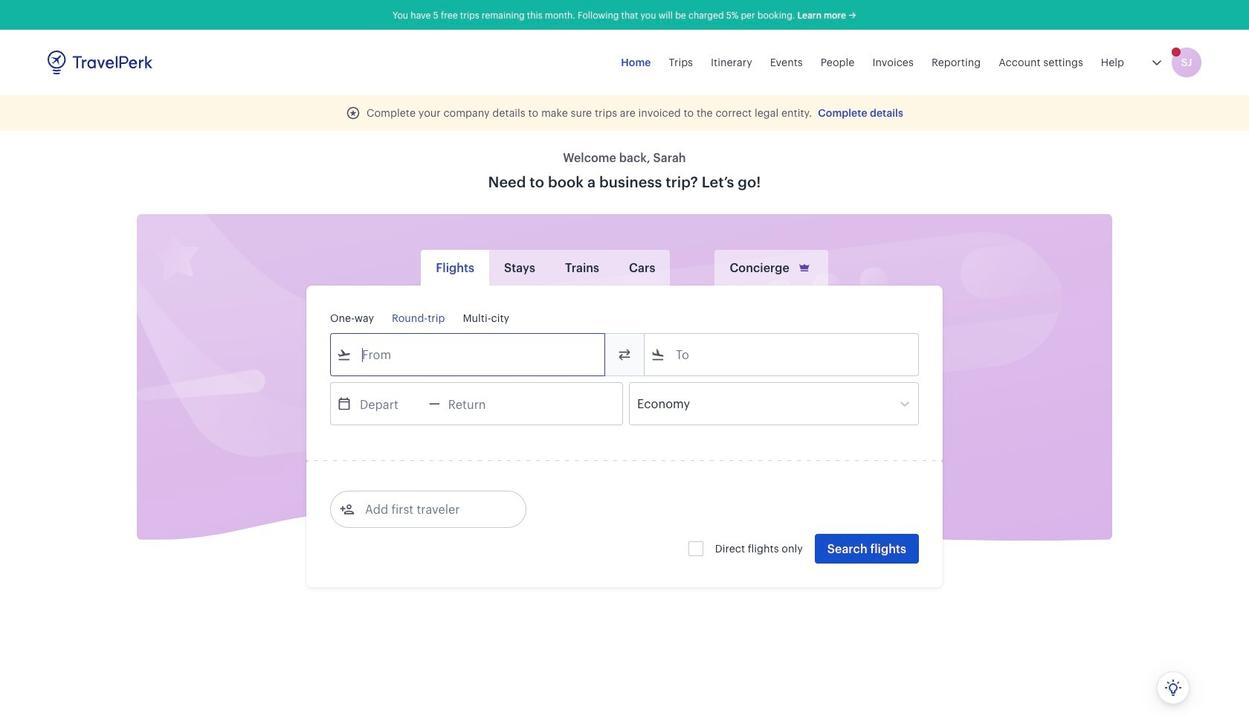 Task type: locate. For each thing, give the bounding box(es) containing it.
Add first traveler search field
[[355, 498, 510, 522]]

Return text field
[[440, 383, 518, 425]]

From search field
[[352, 343, 586, 367]]



Task type: describe. For each thing, give the bounding box(es) containing it.
To search field
[[666, 343, 900, 367]]

Depart text field
[[352, 383, 429, 425]]



Task type: vqa. For each thing, say whether or not it's contained in the screenshot.
Add first traveler SEARCH FIELD in the bottom of the page
yes



